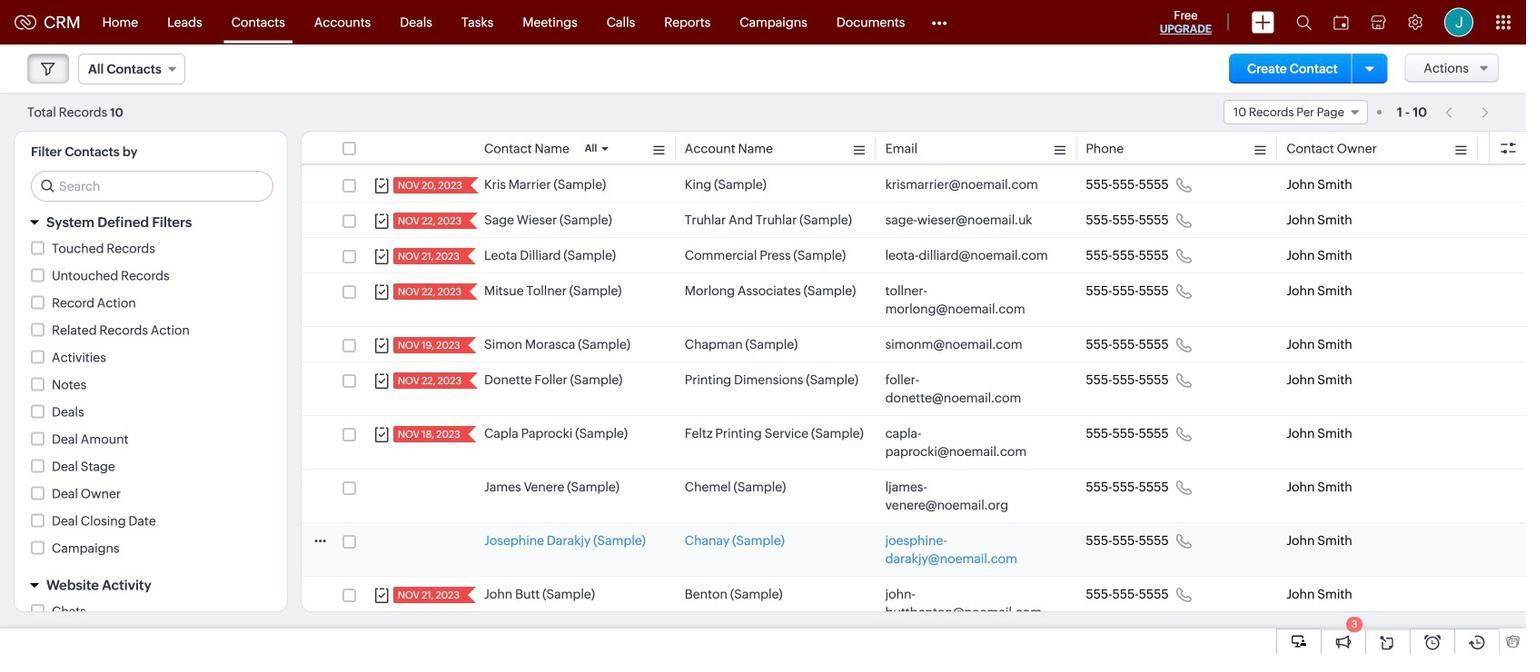 Task type: describe. For each thing, give the bounding box(es) containing it.
search image
[[1297, 15, 1312, 30]]

profile image
[[1445, 8, 1474, 37]]

Other Modules field
[[920, 8, 959, 37]]

logo image
[[15, 15, 36, 30]]

Search text field
[[32, 172, 273, 201]]

create menu element
[[1242, 0, 1286, 44]]



Task type: locate. For each thing, give the bounding box(es) containing it.
calendar image
[[1334, 15, 1350, 30]]

row group
[[302, 167, 1527, 631]]

create menu image
[[1252, 11, 1275, 33]]

None field
[[78, 54, 185, 85], [1224, 100, 1369, 125], [78, 54, 185, 85], [1224, 100, 1369, 125]]

profile element
[[1434, 0, 1485, 44]]

navigation
[[1437, 99, 1500, 125]]

search element
[[1286, 0, 1323, 45]]



Task type: vqa. For each thing, say whether or not it's contained in the screenshot.
action
no



